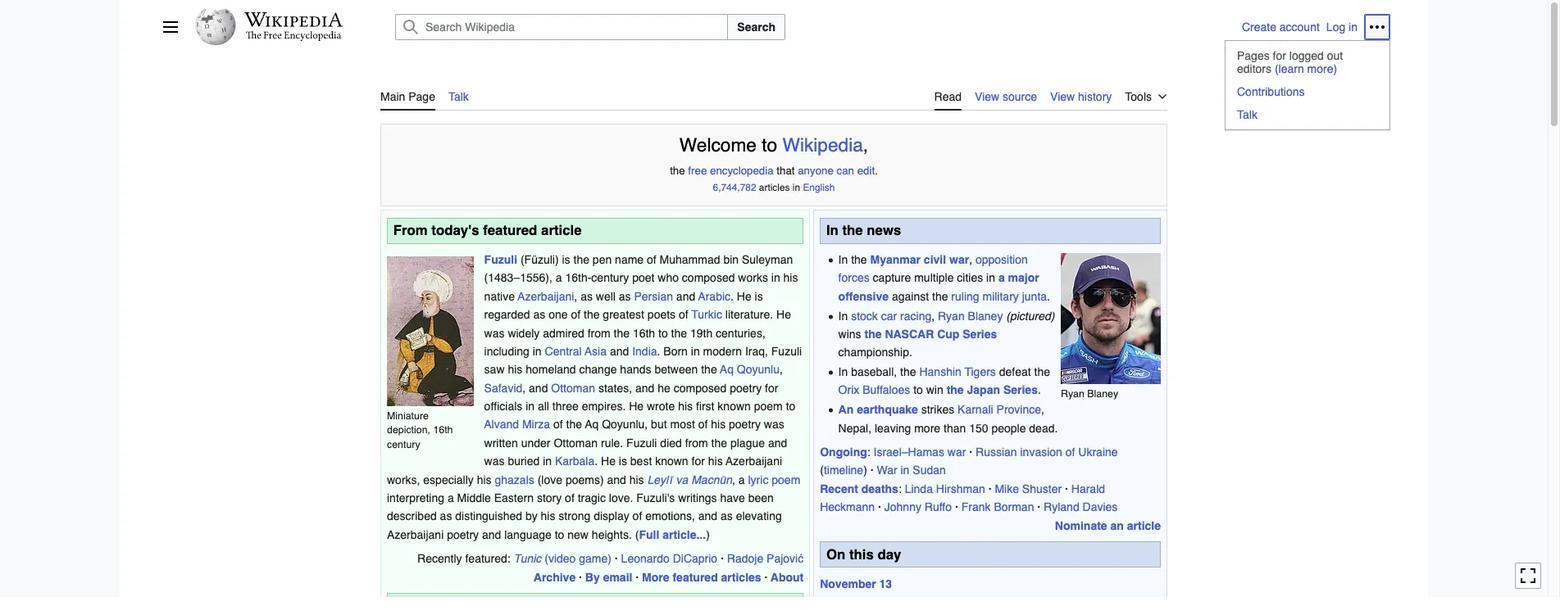 Task type: locate. For each thing, give the bounding box(es) containing it.
blaney inside in stock car racing , ryan blaney (pictured) wins the nascar cup series championship. in baseball, the hanshin tigers defeat the orix buffaloes to win the japan series .
[[968, 310, 1003, 323]]

0 horizontal spatial series
[[963, 328, 997, 341]]

0 vertical spatial for
[[1273, 49, 1286, 62]]

in inside . born in modern iraq, fuzuli saw his homeland change hands between the
[[691, 345, 700, 358]]

. inside . he is best known for his azerbaijani works, especially his
[[595, 455, 598, 468]]

poetry up recently featured:
[[447, 529, 479, 542]]

in up forces
[[838, 253, 848, 266]]

poem down qoyunlu
[[754, 400, 783, 413]]

of down love.
[[633, 510, 642, 523]]

fuzuli inside . born in modern iraq, fuzuli saw his homeland change hands between the
[[771, 345, 802, 358]]

his inside states, and he composed poetry for officials in all three empires. he wrote his first known poem to alvand mirza
[[678, 400, 693, 413]]

is inside . he is regarded as one of the greatest poets of
[[755, 290, 763, 303]]

fuzuli up (1483–1556),
[[484, 253, 517, 266]]

1 horizontal spatial more
[[1307, 62, 1334, 75]]

talk inside main content
[[448, 90, 469, 103]]

0 vertical spatial known
[[718, 400, 751, 413]]

recently
[[417, 553, 462, 566]]

ryan up ukraine
[[1061, 388, 1085, 400]]

1 vertical spatial )
[[706, 529, 710, 542]]

2 horizontal spatial for
[[1273, 49, 1286, 62]]

create account log in
[[1242, 20, 1358, 34]]

he up qoyunlu,
[[629, 400, 644, 413]]

poem inside states, and he composed poetry for officials in all three empires. he wrote his first known poem to alvand mirza
[[754, 400, 783, 413]]

middle
[[457, 492, 491, 505]]

view history link
[[1050, 80, 1112, 109]]

in inside literature. he was widely admired from the 16th to the 19th centuries, including in
[[533, 345, 542, 358]]

1 vertical spatial more
[[914, 422, 940, 435]]

interpreting
[[387, 492, 444, 505]]

view for view history
[[1050, 90, 1075, 103]]

and down 'who'
[[676, 290, 695, 303]]

talk right page
[[448, 90, 469, 103]]

and up all
[[529, 382, 548, 395]]

0 horizontal spatial is
[[562, 253, 570, 266]]

1 vertical spatial for
[[765, 382, 778, 395]]

1 horizontal spatial series
[[1003, 384, 1038, 397]]

frank borman
[[961, 501, 1034, 514]]

between
[[655, 363, 698, 377]]

0 vertical spatial century
[[591, 272, 629, 285]]

0 vertical spatial blaney
[[968, 310, 1003, 323]]

1 vertical spatial from
[[685, 437, 708, 450]]

2 vertical spatial azerbaijani
[[387, 529, 444, 542]]

than
[[944, 422, 966, 435]]

persian
[[634, 290, 673, 303]]

and left he
[[635, 382, 655, 395]]

view for view source
[[975, 90, 1000, 103]]

november
[[820, 578, 876, 591]]

( right heights.
[[635, 529, 639, 542]]

1 horizontal spatial century
[[591, 272, 629, 285]]

2 horizontal spatial azerbaijani
[[726, 455, 782, 468]]

best
[[630, 455, 652, 468]]

featured
[[483, 222, 537, 239], [673, 571, 718, 584]]

the up the 16th-
[[573, 253, 589, 266]]

. left born at the bottom
[[657, 345, 660, 358]]

0 vertical spatial poem
[[754, 400, 783, 413]]

ryland
[[1044, 501, 1080, 514]]

) inside ) is the pen name of muhammad bin suleyman (1483–1556), a 16th-century poet who composed works in his native
[[555, 253, 559, 266]]

name
[[615, 253, 644, 266]]

aq
[[720, 363, 734, 377], [585, 419, 599, 432]]

0 vertical spatial talk
[[448, 90, 469, 103]]

arabic link
[[698, 290, 731, 303]]

1 vertical spatial poetry
[[729, 419, 761, 432]]

1 vertical spatial series
[[1003, 384, 1038, 397]]

poetry down aq qoyunlu link
[[730, 382, 762, 395]]

) up "dicaprio" at left bottom
[[706, 529, 710, 542]]

the inside the free encyclopedia that anyone can edit . 6,744,782 articles in english
[[670, 165, 685, 177]]

, inside , nepal, leaving more than 150 people dead.
[[1041, 404, 1044, 417]]

1 horizontal spatial view
[[1050, 90, 1075, 103]]

1 vertical spatial poem
[[772, 474, 800, 487]]

0 horizontal spatial known
[[655, 455, 688, 468]]

an earthquake link
[[838, 404, 918, 417]]

war up cities
[[949, 253, 969, 266]]

known right first
[[718, 400, 751, 413]]

the down well
[[584, 308, 600, 322]]

poem inside ghazals (love poems) and his leylī va macnūn , a lyric poem interpreting a middle eastern story of tragic love. fuzuli's writings have been described as distinguished by his strong display of emotions, and as elevating azerbaijani poetry and language to new heights. (
[[772, 474, 800, 487]]

a inside ) is the pen name of muhammad bin suleyman (1483–1556), a 16th-century poet who composed works in his native
[[556, 272, 562, 285]]

in for in the news
[[826, 222, 839, 239]]

0 vertical spatial )
[[555, 253, 559, 266]]

a left the 16th-
[[556, 272, 562, 285]]

for inside . he is best known for his azerbaijani works, especially his
[[692, 455, 705, 468]]

2 vertical spatial fuzuli
[[626, 437, 657, 450]]

. up literature.
[[731, 290, 734, 303]]

to down poets
[[658, 327, 668, 340]]

leylī
[[647, 474, 673, 487]]

2 view from the left
[[1050, 90, 1075, 103]]

described
[[387, 510, 437, 523]]

his up macnūn
[[708, 455, 723, 468]]

fuzuli link
[[484, 253, 517, 266]]

1 horizontal spatial ryan
[[1061, 388, 1085, 400]]

in inside states, and he composed poetry for officials in all three empires. he wrote his first known poem to alvand mirza
[[526, 400, 535, 413]]

0 horizontal spatial from
[[588, 327, 611, 340]]

0 horizontal spatial talk link
[[448, 80, 469, 109]]

0 vertical spatial (
[[521, 253, 524, 266]]

16th up india
[[633, 327, 655, 340]]

azerbaijani up one
[[518, 290, 574, 303]]

was down written
[[484, 455, 505, 468]]

russian invasion of ukraine timeline
[[824, 446, 1118, 478]]

miniature depiction, 16th century
[[387, 410, 453, 451]]

fullscreen image
[[1520, 568, 1536, 585]]

known inside states, and he composed poetry for officials in all three empires. he wrote his first known poem to alvand mirza
[[718, 400, 751, 413]]

for right pages on the top right of page
[[1273, 49, 1286, 62]]

2 horizontal spatial fuzuli
[[771, 345, 802, 358]]

1 horizontal spatial :
[[898, 483, 902, 496]]

to left win
[[913, 384, 923, 397]]

0 horizontal spatial featured
[[483, 222, 537, 239]]

in inside the free encyclopedia that anyone can edit . 6,744,782 articles in english
[[793, 182, 800, 193]]

ottoman inside aq qoyunlu , safavid , and ottoman
[[551, 382, 595, 395]]

of up poet at the left
[[647, 253, 656, 266]]

article up füzuli
[[541, 222, 582, 239]]

azerbaijani , as well as persian and arabic
[[518, 290, 731, 303]]

of inside ) is the pen name of muhammad bin suleyman (1483–1556), a 16th-century poet who composed works in his native
[[647, 253, 656, 266]]

forces
[[838, 272, 870, 285]]

aq inside of the aq qoyunlu, but most of his poetry was written under ottoman rule. fuzuli died from the plague and was buried in
[[585, 419, 599, 432]]

was up plague at left
[[764, 419, 784, 432]]

read link
[[934, 80, 962, 111]]

cities
[[957, 272, 983, 285]]

0 vertical spatial series
[[963, 328, 997, 341]]

his down suleyman on the top of page
[[783, 272, 798, 285]]

wikipedia image
[[244, 12, 343, 27]]

view left source
[[975, 90, 1000, 103]]

0 vertical spatial is
[[562, 253, 570, 266]]

century up well
[[591, 272, 629, 285]]

( up (1483–1556),
[[521, 253, 524, 266]]

recent deaths :
[[820, 483, 905, 496]]

for for . he is best known for his azerbaijani works, especially his
[[692, 455, 705, 468]]

,
[[863, 135, 868, 156], [969, 253, 972, 266], [574, 290, 577, 303], [932, 310, 935, 323], [780, 363, 783, 377], [522, 382, 526, 395], [1041, 404, 1044, 417], [732, 474, 735, 487]]

. up poems) on the bottom of page
[[595, 455, 598, 468]]

ghazals
[[495, 474, 534, 487]]

and inside states, and he composed poetry for officials in all three empires. he wrote his first known poem to alvand mirza
[[635, 382, 655, 395]]

in down 19th
[[691, 345, 700, 358]]

0 horizontal spatial blaney
[[968, 310, 1003, 323]]

war down than
[[948, 446, 966, 459]]

1 view from the left
[[975, 90, 1000, 103]]

aq inside aq qoyunlu , safavid , and ottoman
[[720, 363, 734, 377]]

ottoman
[[551, 382, 595, 395], [554, 437, 598, 450]]

the right defeat
[[1034, 366, 1050, 379]]

0 vertical spatial article
[[541, 222, 582, 239]]

0 vertical spatial more
[[1307, 62, 1334, 75]]

recent
[[820, 483, 858, 496]]

0 horizontal spatial :
[[867, 446, 870, 459]]

ryan up cup
[[938, 310, 965, 323]]

the inside . he is regarded as one of the greatest poets of
[[584, 308, 600, 322]]

ryan blaney
[[1061, 388, 1118, 400]]

0 vertical spatial ryan
[[938, 310, 965, 323]]

contributions
[[1237, 85, 1305, 98]]

free link
[[688, 165, 707, 177]]

was up the including
[[484, 327, 505, 340]]

talk link
[[448, 80, 469, 109], [1226, 103, 1390, 126]]

in down english link
[[826, 222, 839, 239]]

page
[[408, 90, 435, 103]]

he inside . he is best known for his azerbaijani works, especially his
[[601, 455, 616, 468]]

Search Wikipedia search field
[[395, 14, 728, 40]]

century inside miniature depiction, 16th century
[[387, 438, 420, 451]]

1 horizontal spatial talk link
[[1226, 103, 1390, 126]]

0 vertical spatial ottoman
[[551, 382, 595, 395]]

1 horizontal spatial known
[[718, 400, 751, 413]]

1 horizontal spatial article
[[1127, 519, 1161, 533]]

poems)
[[566, 474, 604, 487]]

central asia and india
[[545, 345, 657, 358]]

to left new
[[555, 529, 564, 542]]

in right log
[[1349, 20, 1358, 34]]

ukraine
[[1078, 446, 1118, 459]]

.
[[875, 165, 878, 177], [731, 290, 734, 303], [1047, 290, 1050, 303], [657, 345, 660, 358], [1038, 384, 1041, 397], [595, 455, 598, 468]]

talk down contributions
[[1237, 108, 1258, 121]]

main content
[[374, 74, 1174, 598]]

ottoman inside of the aq qoyunlu, but most of his poetry was written under ottoman rule. fuzuli died from the plague and was buried in
[[554, 437, 598, 450]]

archive
[[534, 571, 576, 584]]

macnūn
[[691, 474, 732, 487]]

is down works
[[755, 290, 763, 303]]

1 horizontal spatial for
[[765, 382, 778, 395]]

article right an at the right
[[1127, 519, 1161, 533]]

0 horizontal spatial for
[[692, 455, 705, 468]]

0 horizontal spatial view
[[975, 90, 1000, 103]]

1 vertical spatial blaney
[[1087, 388, 1118, 400]]

to inside states, and he composed poetry for officials in all three empires. he wrote his first known poem to alvand mirza
[[786, 400, 796, 413]]

a down especially
[[448, 492, 454, 505]]

by
[[525, 510, 538, 523]]

0 horizontal spatial )
[[555, 253, 559, 266]]

1 vertical spatial (
[[635, 529, 639, 542]]

the down modern
[[701, 363, 717, 377]]

1 vertical spatial 16th
[[433, 424, 453, 436]]

of down three
[[553, 419, 563, 432]]

2 vertical spatial is
[[619, 455, 627, 468]]

poetry up plague at left
[[729, 419, 761, 432]]

log
[[1326, 20, 1346, 34]]

in
[[1349, 20, 1358, 34], [793, 182, 800, 193], [771, 272, 780, 285], [986, 272, 995, 285], [533, 345, 542, 358], [691, 345, 700, 358], [526, 400, 535, 413], [543, 455, 552, 468], [901, 464, 910, 478]]

the up championship.
[[865, 328, 882, 341]]

0 vertical spatial war
[[949, 253, 969, 266]]

1 vertical spatial ottoman
[[554, 437, 598, 450]]

from down most
[[685, 437, 708, 450]]

tigers
[[965, 366, 996, 379]]

, inside in stock car racing , ryan blaney (pictured) wins the nascar cup series championship. in baseball, the hanshin tigers defeat the orix buffaloes to win the japan series .
[[932, 310, 935, 323]]

depiction,
[[387, 424, 430, 436]]

2 horizontal spatial is
[[755, 290, 763, 303]]

his down the including
[[508, 363, 522, 377]]

the left free
[[670, 165, 685, 177]]

fuzuli right iraq,
[[771, 345, 802, 358]]

1 horizontal spatial )
[[706, 529, 710, 542]]

is inside . he is best known for his azerbaijani works, especially his
[[619, 455, 627, 468]]

as down have
[[721, 510, 733, 523]]

1 horizontal spatial talk
[[1237, 108, 1258, 121]]

1 horizontal spatial from
[[685, 437, 708, 450]]

talk link down contributions
[[1226, 103, 1390, 126]]

literature. he was widely admired from the 16th to the 19th centuries, including in
[[484, 308, 791, 358]]

and up love.
[[607, 474, 626, 487]]

iraq,
[[745, 345, 768, 358]]

1 vertical spatial known
[[655, 455, 688, 468]]

he inside . he is regarded as one of the greatest poets of
[[737, 290, 752, 303]]

emotions,
[[645, 510, 695, 523]]

0 vertical spatial 16th
[[633, 327, 655, 340]]

is for azerbaijani
[[619, 455, 627, 468]]

Search search field
[[375, 14, 1242, 40]]

on this day
[[826, 547, 901, 563]]

borman
[[994, 501, 1034, 514]]

1 horizontal spatial fuzuli
[[626, 437, 657, 450]]

in down suleyman on the top of page
[[771, 272, 780, 285]]

aq down the empires.
[[585, 419, 599, 432]]

0 horizontal spatial talk
[[448, 90, 469, 103]]

orix
[[838, 384, 859, 397]]

blaney up ukraine
[[1087, 388, 1118, 400]]

1 horizontal spatial is
[[619, 455, 627, 468]]

karbala link
[[555, 455, 595, 468]]

a down opposition
[[999, 272, 1005, 285]]

in up wins
[[838, 310, 848, 323]]

learn more link
[[1275, 62, 1337, 75]]

: up johnny
[[898, 483, 902, 496]]

0 horizontal spatial aq
[[585, 419, 599, 432]]

1 vertical spatial featured
[[673, 571, 718, 584]]

pages for logged out editors
[[1237, 49, 1343, 75]]

0 horizontal spatial more
[[914, 422, 940, 435]]

encyclopedia
[[710, 165, 774, 177]]

the inside . born in modern iraq, fuzuli saw his homeland change hands between the
[[701, 363, 717, 377]]

ryan blaney in may 2023 image
[[1061, 253, 1161, 384]]

in the myanmar civil war ,
[[838, 253, 976, 266]]

0 horizontal spatial (
[[521, 253, 524, 266]]

0 horizontal spatial century
[[387, 438, 420, 451]]

16th right depiction,
[[433, 424, 453, 436]]

israel–hamas war link
[[874, 446, 966, 459]]

nepal,
[[838, 422, 872, 435]]

0 horizontal spatial fuzuli
[[484, 253, 517, 266]]

1 vertical spatial century
[[387, 438, 420, 451]]

karbala
[[555, 455, 595, 468]]

welcome to wikipedia ,
[[680, 135, 868, 156]]

buffaloes
[[863, 384, 910, 397]]

stock car racing link
[[851, 310, 932, 323]]

central
[[545, 345, 582, 358]]

composed inside ) is the pen name of muhammad bin suleyman (1483–1556), a 16th-century poet who composed works in his native
[[682, 272, 735, 285]]

azerbaijani down described
[[387, 529, 444, 542]]

miniature
[[387, 410, 429, 422]]

alvand
[[484, 419, 519, 432]]

aq down modern
[[720, 363, 734, 377]]

who
[[658, 272, 679, 285]]

radoje pajović link
[[727, 553, 804, 566]]

: down nepal,
[[867, 446, 870, 459]]

0 vertical spatial aq
[[720, 363, 734, 377]]

lyric
[[748, 474, 769, 487]]

as left one
[[533, 308, 545, 322]]

the up forces
[[851, 253, 867, 266]]

1 vertical spatial composed
[[674, 382, 727, 395]]

1 horizontal spatial 16th
[[633, 327, 655, 340]]

1 vertical spatial talk
[[1237, 108, 1258, 121]]

2 vertical spatial for
[[692, 455, 705, 468]]

featured up fuzuli link
[[483, 222, 537, 239]]

leonardo dicaprio link
[[621, 553, 717, 566]]

1 vertical spatial is
[[755, 290, 763, 303]]

and down distinguished
[[482, 529, 501, 542]]

karnali province link
[[958, 404, 1041, 417]]

tools
[[1125, 90, 1152, 103]]

is left best
[[619, 455, 627, 468]]

he down rule.
[[601, 455, 616, 468]]

talk inside personal tools 'navigation'
[[1237, 108, 1258, 121]]

1 horizontal spatial blaney
[[1087, 388, 1118, 400]]

azerbaijani
[[518, 290, 574, 303], [726, 455, 782, 468], [387, 529, 444, 542]]

:
[[867, 446, 870, 459], [898, 483, 902, 496]]

1 horizontal spatial azerbaijani
[[518, 290, 574, 303]]

0 horizontal spatial ryan
[[938, 310, 965, 323]]

featured down "dicaprio" at left bottom
[[673, 571, 718, 584]]

he inside literature. he was widely admired from the 16th to the 19th centuries, including in
[[776, 308, 791, 322]]

from today's featured article
[[393, 222, 582, 239]]

as right described
[[440, 510, 452, 523]]

his inside ) is the pen name of muhammad bin suleyman (1483–1556), a 16th-century poet who composed works in his native
[[783, 272, 798, 285]]

the inside ) is the pen name of muhammad bin suleyman (1483–1556), a 16th-century poet who composed works in his native
[[573, 253, 589, 266]]

0 vertical spatial composed
[[682, 272, 735, 285]]

news
[[867, 222, 901, 239]]

three
[[552, 400, 579, 413]]

1 horizontal spatial aq
[[720, 363, 734, 377]]

0 vertical spatial was
[[484, 327, 505, 340]]

his down first
[[711, 419, 726, 432]]

. right can
[[875, 165, 878, 177]]

his right by
[[541, 510, 555, 523]]

0 vertical spatial poetry
[[730, 382, 762, 395]]

he for literature. he was widely admired from the 16th to the 19th centuries, including in
[[776, 308, 791, 322]]

his down best
[[629, 474, 644, 487]]

1 vertical spatial aq
[[585, 419, 599, 432]]

0 vertical spatial azerbaijani
[[518, 290, 574, 303]]

. up (pictured)
[[1047, 290, 1050, 303]]

1 horizontal spatial (
[[635, 529, 639, 542]]

1 vertical spatial azerbaijani
[[726, 455, 782, 468]]

in up (love
[[543, 455, 552, 468]]

known inside . he is best known for his azerbaijani works, especially his
[[655, 455, 688, 468]]

. inside the free encyclopedia that anyone can edit . 6,744,782 articles in english
[[875, 165, 878, 177]]

. inside in stock car racing , ryan blaney (pictured) wins the nascar cup series championship. in baseball, the hanshin tigers defeat the orix buffaloes to win the japan series .
[[1038, 384, 1041, 397]]

fuzuli's
[[636, 492, 675, 505]]

articles inside the free encyclopedia that anyone can edit . 6,744,782 articles in english
[[759, 182, 790, 193]]

fuzuli up best
[[626, 437, 657, 450]]

full article... )
[[639, 529, 710, 542]]

0 vertical spatial articles
[[759, 182, 790, 193]]

cup
[[937, 328, 960, 341]]

against the ruling military junta .
[[889, 290, 1050, 303]]

he for . he is best known for his azerbaijani works, especially his
[[601, 455, 616, 468]]

talk link right page
[[448, 80, 469, 109]]

azerbaijani inside . he is best known for his azerbaijani works, especially his
[[726, 455, 782, 468]]

for inside states, and he composed poetry for officials in all three empires. he wrote his first known poem to alvand mirza
[[765, 382, 778, 395]]

0 horizontal spatial azerbaijani
[[387, 529, 444, 542]]

writings
[[678, 492, 717, 505]]

ryan inside in stock car racing , ryan blaney (pictured) wins the nascar cup series championship. in baseball, the hanshin tigers defeat the orix buffaloes to win the japan series .
[[938, 310, 965, 323]]

homeland
[[526, 363, 576, 377]]

talk link for contributions
[[1226, 103, 1390, 126]]

poetry
[[730, 382, 762, 395], [729, 419, 761, 432], [447, 529, 479, 542]]

poem right lyric
[[772, 474, 800, 487]]

0 horizontal spatial 16th
[[433, 424, 453, 436]]

composed
[[682, 272, 735, 285], [674, 382, 727, 395]]

to
[[762, 135, 777, 156], [658, 327, 668, 340], [913, 384, 923, 397], [786, 400, 796, 413], [555, 529, 564, 542]]

fuzuli
[[484, 253, 517, 266], [771, 345, 802, 358], [626, 437, 657, 450]]

articles down that on the top
[[759, 182, 790, 193]]



Task type: vqa. For each thing, say whether or not it's contained in the screenshot.
OPPOSITION
yes



Task type: describe. For each thing, give the bounding box(es) containing it.
more inside , nepal, leaving more than 150 people dead.
[[914, 422, 940, 435]]

empires.
[[582, 400, 626, 413]]

poets
[[648, 308, 676, 322]]

an
[[838, 404, 854, 417]]

was inside literature. he was widely admired from the 16th to the 19th centuries, including in
[[484, 327, 505, 340]]

is inside ) is the pen name of muhammad bin suleyman (1483–1556), a 16th-century poet who composed works in his native
[[562, 253, 570, 266]]

main content containing welcome to
[[374, 74, 1174, 598]]

elevating
[[736, 510, 782, 523]]

deaths
[[861, 483, 898, 496]]

. he is regarded as one of the greatest poets of
[[484, 290, 763, 322]]

under
[[521, 437, 551, 450]]

in for in stock car racing , ryan blaney (pictured) wins the nascar cup series championship. in baseball, the hanshin tigers defeat the orix buffaloes to win the japan series .
[[838, 310, 848, 323]]

by
[[585, 571, 600, 584]]

display
[[594, 510, 629, 523]]

füzuli
[[524, 253, 555, 266]]

. inside . he is regarded as one of the greatest poets of
[[731, 290, 734, 303]]

in right the war
[[901, 464, 910, 478]]

as up greatest
[[619, 290, 631, 303]]

16th inside literature. he was widely admired from the 16th to the 19th centuries, including in
[[633, 327, 655, 340]]

baseball,
[[851, 366, 897, 379]]

muhammad
[[660, 253, 720, 266]]

for inside pages for logged out editors
[[1273, 49, 1286, 62]]

opposition
[[976, 253, 1028, 266]]

composed inside states, and he composed poetry for officials in all three empires. he wrote his first known poem to alvand mirza
[[674, 382, 727, 395]]

is for the
[[755, 290, 763, 303]]

pages
[[1237, 49, 1270, 62]]

from inside of the aq qoyunlu, but most of his poetry was written under ottoman rule. fuzuli died from the plague and was buried in
[[685, 437, 708, 450]]

, nepal, leaving more than 150 people dead.
[[838, 404, 1058, 435]]

poetry inside ghazals (love poems) and his leylī va macnūn , a lyric poem interpreting a middle eastern story of tragic love. fuzuli's writings have been described as distinguished by his strong display of emotions, and as elevating azerbaijani poetry and language to new heights. (
[[447, 529, 479, 542]]

ruffo
[[925, 501, 952, 514]]

literature.
[[725, 308, 773, 322]]

his inside of the aq qoyunlu, but most of his poetry was written under ottoman rule. fuzuli died from the plague and was buried in
[[711, 419, 726, 432]]

nominate
[[1055, 519, 1107, 533]]

0 horizontal spatial article
[[541, 222, 582, 239]]

to up that on the top
[[762, 135, 777, 156]]

russian
[[976, 446, 1017, 459]]

the down greatest
[[614, 327, 630, 340]]

pajović
[[767, 553, 804, 566]]

full article... link
[[639, 529, 706, 542]]

including
[[484, 345, 530, 358]]

karnali
[[958, 404, 993, 417]]

the left news
[[842, 222, 863, 239]]

widely
[[508, 327, 540, 340]]

welcome
[[680, 135, 757, 156]]

( inside ghazals (love poems) and his leylī va macnūn , a lyric poem interpreting a middle eastern story of tragic love. fuzuli's writings have been described as distinguished by his strong display of emotions, and as elevating azerbaijani poetry and language to new heights. (
[[635, 529, 639, 542]]

in the news
[[826, 222, 901, 239]]

2 vertical spatial was
[[484, 455, 505, 468]]

major
[[1008, 272, 1039, 285]]

0 vertical spatial featured
[[483, 222, 537, 239]]

more inside personal tools 'navigation'
[[1307, 62, 1334, 75]]

to inside literature. he was widely admired from the 16th to the 19th centuries, including in
[[658, 327, 668, 340]]

myanmar
[[870, 253, 921, 266]]

of inside russian invasion of ukraine timeline
[[1066, 446, 1075, 459]]

log in link
[[1326, 20, 1358, 34]]

and right 'asia'
[[610, 345, 629, 358]]

1 vertical spatial articles
[[721, 571, 761, 584]]

native
[[484, 290, 515, 303]]

talk for main page
[[448, 90, 469, 103]]

19th
[[690, 327, 713, 340]]

fuzuli inside of the aq qoyunlu, but most of his poetry was written under ottoman rule. fuzuli died from the plague and was buried in
[[626, 437, 657, 450]]

0 vertical spatial fuzuli
[[484, 253, 517, 266]]

all
[[538, 400, 549, 413]]

) is the pen name of muhammad bin suleyman (1483–1556), a 16th-century poet who composed works in his native
[[484, 253, 798, 303]]

recent deaths link
[[820, 483, 898, 496]]

main page
[[380, 90, 435, 103]]

game)
[[579, 553, 612, 566]]

of down first
[[698, 419, 708, 432]]

ellipsis image
[[1369, 19, 1386, 35]]

to inside in stock car racing , ryan blaney (pictured) wins the nascar cup series championship. in baseball, the hanshin tigers defeat the orix buffaloes to win the japan series .
[[913, 384, 923, 397]]

he
[[658, 382, 671, 395]]

the left plague at left
[[711, 437, 727, 450]]

leonardo dicaprio
[[621, 553, 717, 566]]

by email link
[[585, 571, 632, 584]]

saw
[[484, 363, 505, 377]]

as inside . he is regarded as one of the greatest poets of
[[533, 308, 545, 322]]

israel–hamas
[[874, 446, 944, 459]]

learn more
[[1279, 62, 1334, 75]]

a left lyric
[[739, 474, 745, 487]]

capture
[[873, 272, 911, 285]]

personal tools navigation
[[1225, 14, 1390, 130]]

davies
[[1083, 501, 1118, 514]]

. inside . born in modern iraq, fuzuli saw his homeland change hands between the
[[657, 345, 660, 358]]

view source link
[[975, 80, 1037, 109]]

and inside aq qoyunlu , safavid , and ottoman
[[529, 382, 548, 395]]

of right one
[[571, 308, 581, 322]]

tunic
[[514, 553, 541, 566]]

tunic (video game)
[[514, 553, 612, 566]]

. he is best known for his azerbaijani works, especially his
[[387, 455, 782, 487]]

1 horizontal spatial featured
[[673, 571, 718, 584]]

, inside ghazals (love poems) and his leylī va macnūn , a lyric poem interpreting a middle eastern story of tragic love. fuzuli's writings have been described as distinguished by his strong display of emotions, and as elevating azerbaijani poetry and language to new heights. (
[[732, 474, 735, 487]]

suleyman
[[742, 253, 793, 266]]

harald heckmann
[[820, 483, 1105, 514]]

create account link
[[1242, 20, 1320, 34]]

logged
[[1289, 49, 1324, 62]]

full article...
[[639, 529, 706, 542]]

and down writings
[[698, 510, 717, 523]]

0 vertical spatial :
[[867, 446, 870, 459]]

talk for contributions
[[1237, 108, 1258, 121]]

the down 'hanshin tigers' "link"
[[947, 384, 964, 397]]

for for states, and he composed poetry for officials in all three empires. he wrote his first known poem to alvand mirza
[[765, 382, 778, 395]]

new
[[568, 529, 589, 542]]

harald
[[1071, 483, 1105, 496]]

from
[[393, 222, 428, 239]]

as left well
[[581, 290, 593, 303]]

1 vertical spatial was
[[764, 419, 784, 432]]

bin
[[723, 253, 739, 266]]

of right poets
[[679, 308, 688, 322]]

leylī va macnūn link
[[647, 474, 732, 487]]

eastern
[[494, 492, 534, 505]]

the up born at the bottom
[[671, 327, 687, 340]]

1 vertical spatial :
[[898, 483, 902, 496]]

he inside states, and he composed poetry for officials in all three empires. he wrote his first known poem to alvand mirza
[[629, 400, 644, 413]]

poetry inside of the aq qoyunlu, but most of his poetry was written under ottoman rule. fuzuli died from the plague and was buried in
[[729, 419, 761, 432]]

his up middle
[[477, 474, 492, 487]]

century inside ) is the pen name of muhammad bin suleyman (1483–1556), a 16th-century poet who composed works in his native
[[591, 272, 629, 285]]

azerbaijani inside ghazals (love poems) and his leylī va macnūn , a lyric poem interpreting a middle eastern story of tragic love. fuzuli's writings have been described as distinguished by his strong display of emotions, and as elevating azerbaijani poetry and language to new heights. (
[[387, 529, 444, 542]]

russian invasion of ukraine link
[[976, 446, 1118, 459]]

1 vertical spatial article
[[1127, 519, 1161, 533]]

capture multiple cities in
[[870, 272, 999, 285]]

a inside a major offensive
[[999, 272, 1005, 285]]

in inside ) is the pen name of muhammad bin suleyman (1483–1556), a 16th-century poet who composed works in his native
[[771, 272, 780, 285]]

first
[[696, 400, 714, 413]]

mike shuster
[[995, 483, 1062, 496]]

harald heckmann link
[[820, 483, 1105, 514]]

in up ruling military junta link
[[986, 272, 995, 285]]

of up strong
[[565, 492, 575, 505]]

in inside of the aq qoyunlu, but most of his poetry was written under ottoman rule. fuzuli died from the plague and was buried in
[[543, 455, 552, 468]]

johnny ruffo
[[884, 501, 952, 514]]

poetry inside states, and he composed poetry for officials in all three empires. he wrote his first known poem to alvand mirza
[[730, 382, 762, 395]]

hirshman
[[936, 483, 985, 496]]

india link
[[632, 345, 657, 358]]

states, and he composed poetry for officials in all three empires. he wrote his first known poem to alvand mirza
[[484, 382, 796, 432]]

leonardo
[[621, 553, 670, 566]]

menu image
[[162, 19, 179, 35]]

the free encyclopedia image
[[246, 31, 341, 42]]

miniature depiction, 16th century image
[[387, 257, 474, 407]]

from inside literature. he was widely admired from the 16th to the 19th centuries, including in
[[588, 327, 611, 340]]

an earthquake strikes karnali province
[[838, 404, 1041, 417]]

the down the multiple
[[932, 290, 948, 303]]

1 vertical spatial war
[[948, 446, 966, 459]]

view history
[[1050, 90, 1112, 103]]

16th inside miniature depiction, 16th century
[[433, 424, 453, 436]]

the up buffaloes
[[900, 366, 916, 379]]

november 13 link
[[820, 578, 892, 591]]

wrote
[[647, 400, 675, 413]]

junta
[[1022, 290, 1047, 303]]

source
[[1003, 90, 1037, 103]]

more featured articles
[[642, 571, 761, 584]]

in for in the myanmar civil war ,
[[838, 253, 848, 266]]

on
[[826, 547, 845, 563]]

pen
[[593, 253, 612, 266]]

he for . he is regarded as one of the greatest poets of
[[737, 290, 752, 303]]

regarded
[[484, 308, 530, 322]]

military
[[983, 290, 1019, 303]]

to inside ghazals (love poems) and his leylī va macnūn , a lyric poem interpreting a middle eastern story of tragic love. fuzuli's writings have been described as distinguished by his strong display of emotions, and as elevating azerbaijani poetry and language to new heights. (
[[555, 529, 564, 542]]

the down three
[[566, 419, 582, 432]]

in inside personal tools 'navigation'
[[1349, 20, 1358, 34]]

(pictured)
[[1006, 310, 1055, 323]]

in up orix
[[838, 366, 848, 379]]

and inside of the aq qoyunlu, but most of his poetry was written under ottoman rule. fuzuli died from the plague and was buried in
[[768, 437, 787, 450]]

talk link for main page
[[448, 80, 469, 109]]

his inside . born in modern iraq, fuzuli saw his homeland change hands between the
[[508, 363, 522, 377]]



